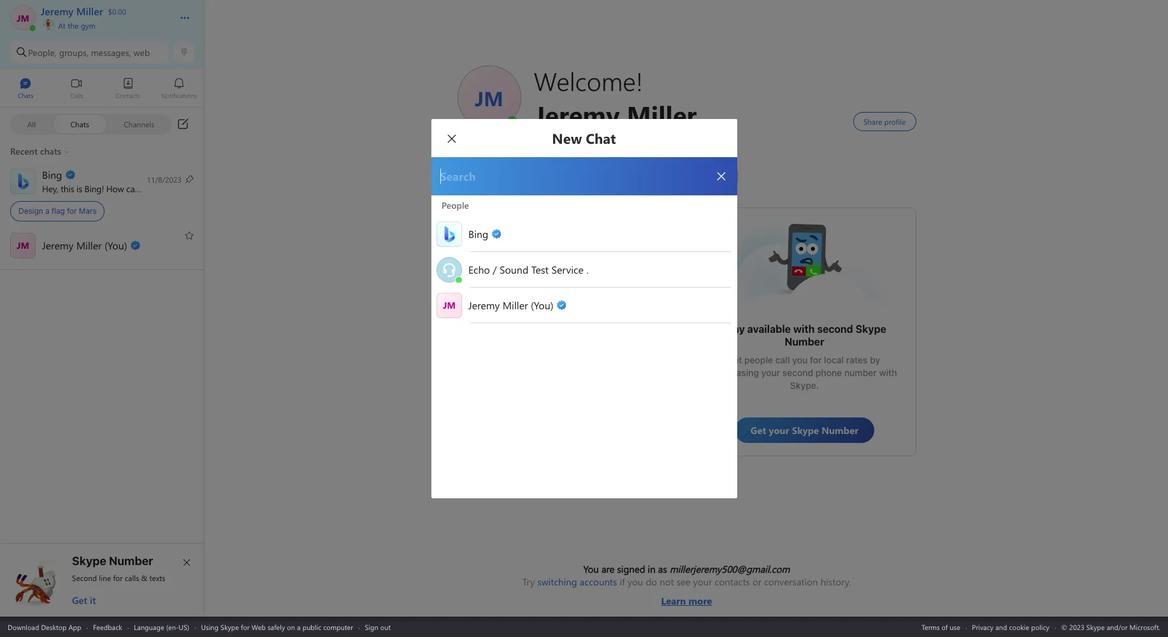 Task type: vqa. For each thing, say whether or not it's contained in the screenshot.
access
no



Task type: describe. For each thing, give the bounding box(es) containing it.
safely
[[268, 623, 285, 632]]

(en-
[[166, 623, 179, 632]]

download
[[8, 623, 39, 632]]

!
[[102, 183, 104, 195]]

if
[[620, 576, 625, 589]]

stay available with second skype number
[[723, 324, 889, 348]]

skype number
[[72, 555, 153, 568]]

as
[[658, 563, 667, 576]]

sign
[[365, 623, 378, 632]]

language (en-us)
[[134, 623, 189, 632]]

language
[[134, 623, 164, 632]]

it
[[90, 595, 96, 607]]

people, groups, messages, web
[[28, 46, 150, 58]]

second line for calls & texts
[[72, 574, 165, 584]]

call
[[775, 355, 790, 366]]

with inside stay available with second skype number
[[793, 324, 815, 335]]

sound
[[499, 263, 528, 276]]

echo
[[468, 263, 490, 276]]

skype number element
[[11, 555, 194, 607]]

at the gym
[[56, 20, 95, 31]]

cookie
[[1009, 623, 1029, 632]]

you inside try switching accounts if you do not see your contacts or conversation history. learn more
[[628, 576, 643, 589]]

&
[[141, 574, 147, 584]]

let people call you for local rates by purchasing your second phone number with skype.
[[712, 355, 899, 391]]

sign out link
[[365, 623, 391, 632]]

and
[[995, 623, 1007, 632]]

switching accounts link
[[537, 576, 617, 589]]

switching
[[537, 576, 577, 589]]

hey, this is bing ! how can i help you today?
[[42, 183, 209, 195]]

second inside let people call you for local rates by purchasing your second phone number with skype.
[[782, 368, 813, 379]]

us)
[[179, 623, 189, 632]]

terms
[[922, 623, 940, 632]]

local
[[824, 355, 844, 366]]

0 vertical spatial you
[[165, 183, 180, 195]]

people,
[[28, 46, 57, 58]]

for inside skype number "element"
[[113, 574, 123, 584]]

help
[[146, 183, 163, 195]]

calls
[[125, 574, 139, 584]]

privacy and cookie policy link
[[972, 623, 1049, 632]]

is
[[76, 183, 82, 195]]

bing inside people group
[[468, 227, 488, 240]]

Search text field
[[439, 168, 704, 184]]

people, groups, messages, web button
[[10, 41, 169, 64]]

your inside let people call you for local rates by purchasing your second phone number with skype.
[[761, 368, 780, 379]]

design a flag for mars
[[18, 206, 96, 216]]

terms of use
[[922, 623, 960, 632]]

see
[[677, 576, 691, 589]]

jeremy
[[468, 298, 499, 312]]

privacy and cookie policy
[[972, 623, 1049, 632]]

echo / sound test service .
[[468, 263, 588, 276]]

number inside "element"
[[109, 555, 153, 568]]

try switching accounts if you do not see your contacts or conversation history. learn more
[[522, 576, 851, 608]]

or
[[753, 576, 761, 589]]

at the gym button
[[41, 18, 167, 31]]

can
[[126, 183, 140, 195]]

get it
[[72, 595, 96, 607]]

(you)
[[530, 298, 553, 312]]

try
[[522, 576, 535, 589]]

miller
[[502, 298, 528, 312]]

test
[[531, 263, 548, 276]]

line
[[99, 574, 111, 584]]

skype inside "element"
[[72, 555, 106, 568]]

messages,
[[91, 46, 131, 58]]

available
[[747, 324, 791, 335]]

let
[[729, 355, 742, 366]]

for right flag
[[67, 206, 77, 216]]

feedback
[[93, 623, 122, 632]]

second inside stay available with second skype number
[[817, 324, 853, 335]]

more
[[689, 595, 712, 608]]

texts
[[149, 574, 165, 584]]

sign out
[[365, 623, 391, 632]]

desktop
[[41, 623, 67, 632]]

gym
[[81, 20, 95, 31]]

learn more link
[[522, 589, 851, 608]]



Task type: locate. For each thing, give the bounding box(es) containing it.
1 vertical spatial skype
[[72, 555, 106, 568]]

second
[[72, 574, 97, 584]]

learn
[[661, 595, 686, 608]]

use
[[950, 623, 960, 632]]

do
[[646, 576, 657, 589]]

your down call
[[761, 368, 780, 379]]

public
[[302, 623, 321, 632]]

are
[[601, 563, 615, 576]]

you right call
[[792, 355, 808, 366]]

you are signed in as
[[583, 563, 670, 576]]

privacy
[[972, 623, 993, 632]]

1 horizontal spatial you
[[628, 576, 643, 589]]

0 vertical spatial with
[[793, 324, 815, 335]]

get
[[72, 595, 87, 607]]

0 vertical spatial your
[[761, 368, 780, 379]]

for right line
[[113, 574, 123, 584]]

bing up echo
[[468, 227, 488, 240]]

the
[[68, 20, 79, 31]]

app
[[68, 623, 81, 632]]

using skype for web safely on a public computer link
[[201, 623, 353, 632]]

signed
[[617, 563, 645, 576]]

terms of use link
[[922, 623, 960, 632]]

you right the help
[[165, 183, 180, 195]]

for left web
[[241, 623, 250, 632]]

2 vertical spatial skype
[[221, 623, 239, 632]]

contacts
[[715, 576, 750, 589]]

2 horizontal spatial you
[[792, 355, 808, 366]]

bing right is
[[85, 183, 102, 195]]

at
[[58, 20, 66, 31]]

skype
[[856, 324, 886, 335], [72, 555, 106, 568], [221, 623, 239, 632]]

0 vertical spatial bing
[[85, 183, 102, 195]]

you inside let people call you for local rates by purchasing your second phone number with skype.
[[792, 355, 808, 366]]

how
[[106, 183, 124, 195]]

2 horizontal spatial skype
[[856, 324, 886, 335]]

of
[[942, 623, 948, 632]]

service
[[551, 263, 583, 276]]

0 vertical spatial number
[[785, 336, 824, 348]]

a
[[45, 206, 49, 216], [297, 623, 301, 632]]

whosthis
[[766, 221, 806, 234]]

your inside try switching accounts if you do not see your contacts or conversation history. learn more
[[693, 576, 712, 589]]

jeremy miller (you)
[[468, 298, 553, 312]]

0 horizontal spatial skype
[[72, 555, 106, 568]]

out
[[380, 623, 391, 632]]

number
[[785, 336, 824, 348], [109, 555, 153, 568]]

computer
[[323, 623, 353, 632]]

0 horizontal spatial a
[[45, 206, 49, 216]]

1 horizontal spatial second
[[817, 324, 853, 335]]

0 horizontal spatial second
[[782, 368, 813, 379]]

1 vertical spatial number
[[109, 555, 153, 568]]

0 horizontal spatial your
[[693, 576, 712, 589]]

download desktop app
[[8, 623, 81, 632]]

with inside let people call you for local rates by purchasing your second phone number with skype.
[[879, 368, 897, 379]]

1 horizontal spatial number
[[785, 336, 824, 348]]

skype inside stay available with second skype number
[[856, 324, 886, 335]]

a right on
[[297, 623, 301, 632]]

today?
[[182, 183, 207, 195]]

tab list
[[0, 72, 205, 107]]

your right see
[[693, 576, 712, 589]]

mars
[[79, 206, 96, 216]]

1 vertical spatial second
[[782, 368, 813, 379]]

this
[[61, 183, 74, 195]]

0 vertical spatial skype
[[856, 324, 886, 335]]

web
[[251, 623, 266, 632]]

1 horizontal spatial a
[[297, 623, 301, 632]]

0 horizontal spatial you
[[165, 183, 180, 195]]

1 horizontal spatial with
[[879, 368, 897, 379]]

/
[[492, 263, 496, 276]]

you
[[165, 183, 180, 195], [792, 355, 808, 366], [628, 576, 643, 589]]

for inside let people call you for local rates by purchasing your second phone number with skype.
[[810, 355, 822, 366]]

2 vertical spatial you
[[628, 576, 643, 589]]

a left flag
[[45, 206, 49, 216]]

1 vertical spatial bing
[[468, 227, 488, 240]]

1 vertical spatial with
[[879, 368, 897, 379]]

all
[[27, 119, 36, 129]]

number inside stay available with second skype number
[[785, 336, 824, 348]]

number up call
[[785, 336, 824, 348]]

number
[[844, 368, 877, 379]]

1 vertical spatial you
[[792, 355, 808, 366]]

you right if
[[628, 576, 643, 589]]

number up calls
[[109, 555, 153, 568]]

by
[[870, 355, 880, 366]]

0 vertical spatial a
[[45, 206, 49, 216]]

groups,
[[59, 46, 89, 58]]

.
[[586, 263, 588, 276]]

design
[[18, 206, 43, 216]]

for left local
[[810, 355, 822, 366]]

channels
[[124, 119, 154, 129]]

1 horizontal spatial your
[[761, 368, 780, 379]]

using skype for web safely on a public computer
[[201, 623, 353, 632]]

skype up second
[[72, 555, 106, 568]]

second up the skype.
[[782, 368, 813, 379]]

history.
[[821, 576, 851, 589]]

hey,
[[42, 183, 58, 195]]

0 horizontal spatial bing
[[85, 183, 102, 195]]

0 vertical spatial second
[[817, 324, 853, 335]]

phone
[[816, 368, 842, 379]]

download desktop app link
[[8, 623, 81, 632]]

1 horizontal spatial bing
[[468, 227, 488, 240]]

conversation
[[764, 576, 818, 589]]

1 vertical spatial your
[[693, 576, 712, 589]]

second up local
[[817, 324, 853, 335]]

purchasing
[[712, 368, 759, 379]]

in
[[648, 563, 656, 576]]

you
[[583, 563, 599, 576]]

skype up by
[[856, 324, 886, 335]]

with
[[793, 324, 815, 335], [879, 368, 897, 379]]

policy
[[1031, 623, 1049, 632]]

accounts
[[580, 576, 617, 589]]

flag
[[51, 206, 65, 216]]

1 horizontal spatial skype
[[221, 623, 239, 632]]

skype right using
[[221, 623, 239, 632]]

0 horizontal spatial number
[[109, 555, 153, 568]]

with right available
[[793, 324, 815, 335]]

language (en-us) link
[[134, 623, 189, 632]]

0 horizontal spatial with
[[793, 324, 815, 335]]

for
[[67, 206, 77, 216], [810, 355, 822, 366], [113, 574, 123, 584], [241, 623, 250, 632]]

rates
[[846, 355, 868, 366]]

bing
[[85, 183, 102, 195], [468, 227, 488, 240]]

feedback link
[[93, 623, 122, 632]]

1 vertical spatial a
[[297, 623, 301, 632]]

with down by
[[879, 368, 897, 379]]

web
[[133, 46, 150, 58]]

using
[[201, 623, 219, 632]]

people group
[[431, 195, 737, 323]]

skype.
[[790, 380, 819, 391]]



